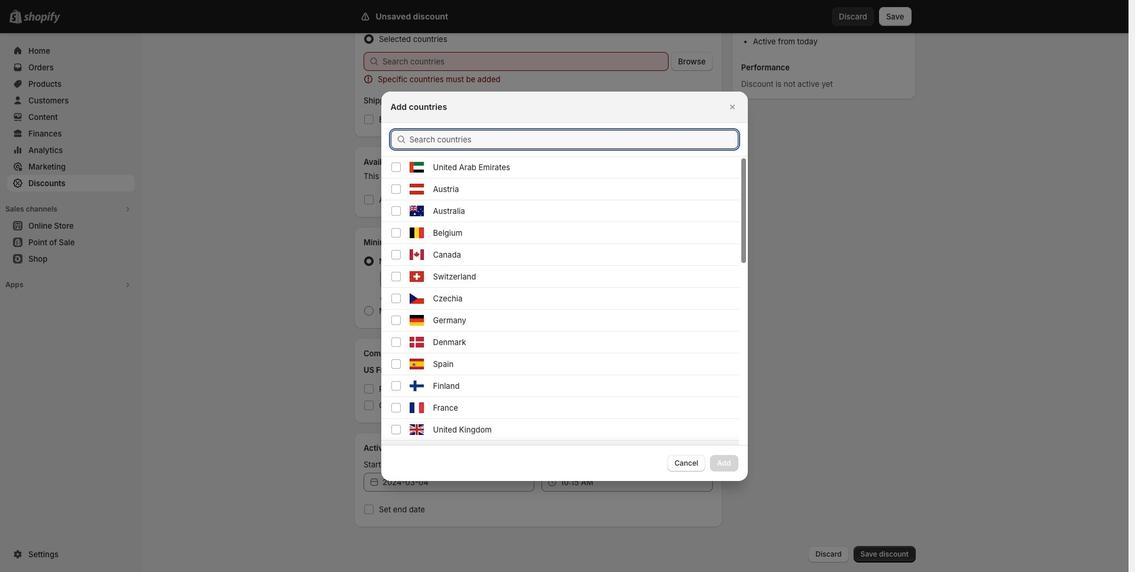 Task type: describe. For each thing, give the bounding box(es) containing it.
shopify image
[[24, 12, 60, 24]]



Task type: locate. For each thing, give the bounding box(es) containing it.
dialog
[[0, 91, 1129, 573]]

Search countries text field
[[410, 130, 739, 149]]



Task type: vqa. For each thing, say whether or not it's contained in the screenshot.
yyyy-mm-dd Text Field at the bottom
no



